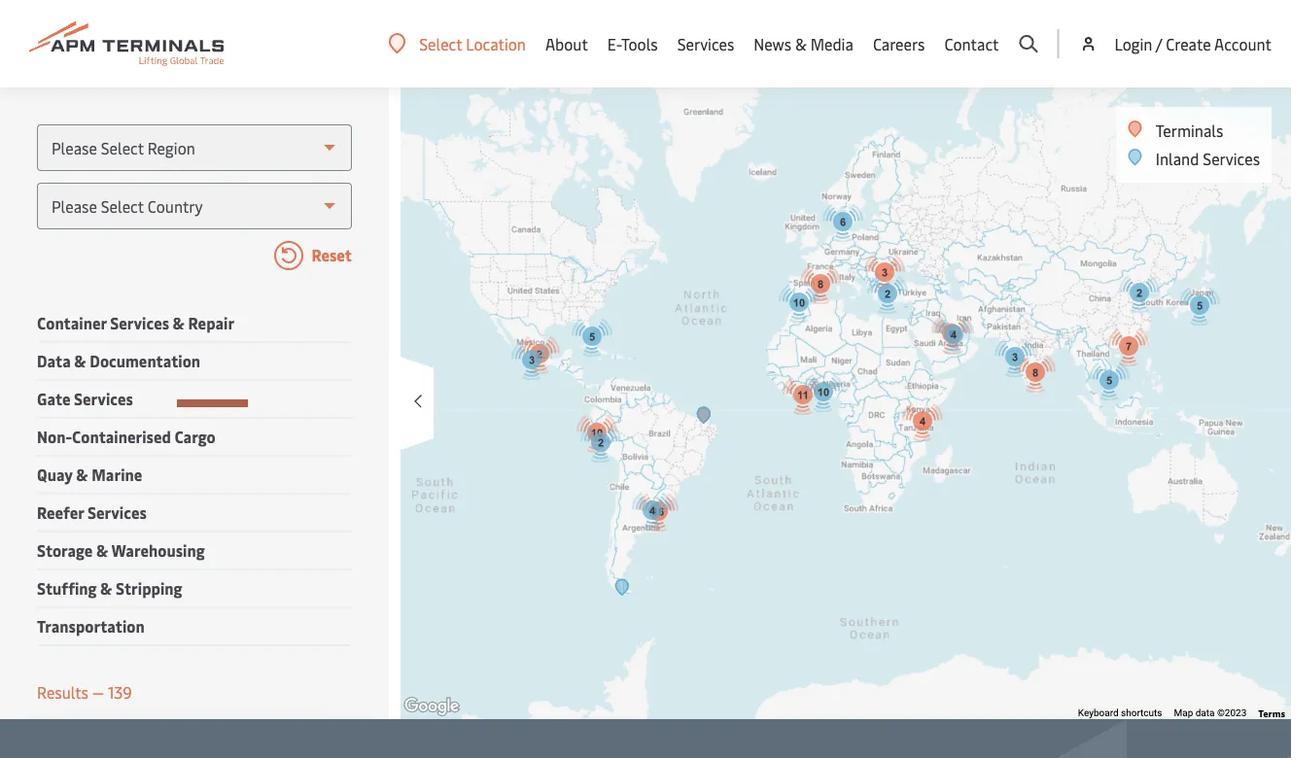 Task type: vqa. For each thing, say whether or not it's contained in the screenshot.
Storage on the bottom left of the page
yes



Task type: locate. For each thing, give the bounding box(es) containing it.
reefer services
[[37, 502, 147, 523]]

inland
[[1156, 148, 1199, 169]]

—
[[92, 682, 104, 703]]

0 horizontal spatial 3
[[529, 354, 535, 367]]

0 vertical spatial 4
[[951, 329, 957, 341]]

services
[[677, 33, 734, 54], [1203, 148, 1260, 169], [110, 313, 169, 333], [74, 388, 133, 409], [87, 502, 147, 523]]

data
[[37, 350, 71, 371]]

7
[[1126, 341, 1132, 353]]

services inside reefer services button
[[87, 502, 147, 523]]

inland services
[[1156, 148, 1260, 169]]

stuffing & stripping
[[37, 578, 182, 599]]

map
[[1174, 707, 1193, 719]]

about button
[[545, 0, 588, 88]]

0 horizontal spatial 10
[[591, 427, 603, 439]]

login
[[1115, 33, 1152, 54]]

139
[[108, 682, 132, 703]]

0 horizontal spatial 6
[[840, 216, 846, 228]]

marine
[[92, 464, 142, 485]]

0 vertical spatial 10
[[793, 297, 805, 309]]

& left repair
[[173, 313, 185, 333]]

contact button
[[944, 0, 999, 88]]

transportation
[[37, 616, 145, 637]]

location
[[466, 33, 526, 54]]

& right quay
[[76, 464, 88, 485]]

services down data & documentation button
[[74, 388, 133, 409]]

8
[[818, 279, 824, 291], [1032, 367, 1038, 379]]

terminals
[[1156, 120, 1223, 141]]

5 3
[[589, 331, 1018, 364]]

account
[[1214, 33, 1272, 54]]

1 vertical spatial 8
[[1032, 367, 1038, 379]]

gate services
[[37, 388, 133, 409]]

& right "data"
[[74, 350, 86, 371]]

data & documentation
[[37, 350, 200, 371]]

& inside "button"
[[173, 313, 185, 333]]

select
[[419, 33, 462, 54]]

/
[[1156, 33, 1162, 54]]

& right stuffing
[[100, 578, 112, 599]]

3
[[882, 267, 888, 279], [1012, 351, 1018, 364], [529, 354, 535, 367]]

keyboard shortcuts button
[[1078, 706, 1162, 720]]

& for documentation
[[74, 350, 86, 371]]

services inside the container services & repair "button"
[[110, 313, 169, 333]]

reefer services button
[[37, 500, 147, 526]]

1 horizontal spatial 3
[[882, 267, 888, 279]]

1 vertical spatial 4
[[920, 416, 926, 428]]

2
[[1136, 287, 1142, 299], [885, 288, 891, 300], [537, 349, 543, 361], [598, 437, 604, 449]]

media
[[811, 33, 854, 54]]

careers button
[[873, 0, 925, 88]]

4
[[951, 329, 957, 341], [920, 416, 926, 428], [649, 505, 655, 517]]

0 vertical spatial 5
[[1197, 300, 1203, 312]]

shortcuts
[[1121, 707, 1162, 719]]

2 horizontal spatial 3
[[1012, 351, 1018, 364]]

2 horizontal spatial 10
[[818, 386, 829, 399]]

0 vertical spatial 6
[[840, 216, 846, 228]]

& for warehousing
[[96, 540, 108, 561]]

1 horizontal spatial 8
[[1032, 367, 1038, 379]]

storage
[[37, 540, 93, 561]]

e-tools
[[608, 33, 658, 54]]

stripping
[[116, 578, 182, 599]]

terms
[[1258, 706, 1285, 719]]

6
[[840, 216, 846, 228], [949, 328, 955, 340]]

services button
[[677, 0, 734, 88]]

about
[[545, 33, 588, 54]]

news & media
[[754, 33, 854, 54]]

services up documentation
[[110, 313, 169, 333]]

services down terminals at the top right
[[1203, 148, 1260, 169]]

& right news
[[795, 33, 807, 54]]

1 vertical spatial 5
[[589, 331, 595, 343]]

0 horizontal spatial 8
[[818, 279, 824, 291]]

services down the marine
[[87, 502, 147, 523]]

quay
[[37, 464, 73, 485]]

transportation button
[[37, 613, 145, 640]]

map data ©2023
[[1174, 707, 1247, 719]]

16
[[652, 506, 664, 518]]

3 inside 5 3
[[1012, 351, 1018, 364]]

5
[[1197, 300, 1203, 312], [589, 331, 595, 343], [1106, 375, 1112, 387]]

reset
[[308, 245, 352, 266]]

2 horizontal spatial 5
[[1197, 300, 1203, 312]]

stuffing
[[37, 578, 97, 599]]

10
[[793, 297, 805, 309], [818, 386, 829, 399], [591, 427, 603, 439]]

containerised
[[72, 426, 171, 447]]

& right storage
[[96, 540, 108, 561]]

news & media button
[[754, 0, 854, 88]]

services inside gate services button
[[74, 388, 133, 409]]

0 vertical spatial 8
[[818, 279, 824, 291]]

1 vertical spatial 6
[[949, 328, 955, 340]]

0 horizontal spatial 4
[[649, 505, 655, 517]]

& inside dropdown button
[[795, 33, 807, 54]]

keyboard shortcuts
[[1078, 707, 1162, 719]]

careers
[[873, 33, 925, 54]]

warehousing
[[111, 540, 205, 561]]

&
[[795, 33, 807, 54], [173, 313, 185, 333], [74, 350, 86, 371], [76, 464, 88, 485], [96, 540, 108, 561], [100, 578, 112, 599]]

1 horizontal spatial 5
[[1106, 375, 1112, 387]]

& for stripping
[[100, 578, 112, 599]]

1 horizontal spatial 6
[[949, 328, 955, 340]]

select location button
[[388, 33, 526, 54]]

login / create account link
[[1079, 0, 1272, 88]]

0 horizontal spatial 5
[[589, 331, 595, 343]]

1 horizontal spatial 4
[[920, 416, 926, 428]]

2 vertical spatial 4
[[649, 505, 655, 517]]

map region
[[316, 0, 1291, 758]]



Task type: describe. For each thing, give the bounding box(es) containing it.
2 vertical spatial 10
[[591, 427, 603, 439]]

1 horizontal spatial 10
[[793, 297, 805, 309]]

reefer
[[37, 502, 84, 523]]

quay & marine
[[37, 464, 142, 485]]

e-
[[608, 33, 621, 54]]

container services & repair button
[[37, 310, 234, 336]]

non-
[[37, 426, 72, 447]]

terms link
[[1258, 706, 1285, 719]]

tools
[[621, 33, 658, 54]]

non-containerised cargo
[[37, 426, 216, 447]]

reset button
[[37, 241, 352, 274]]

contact
[[944, 33, 999, 54]]

services right tools
[[677, 33, 734, 54]]

5 inside 5 3
[[589, 331, 595, 343]]

11
[[797, 389, 809, 402]]

services for inland services
[[1203, 148, 1260, 169]]

2 horizontal spatial 4
[[951, 329, 957, 341]]

login / create account
[[1115, 33, 1272, 54]]

stuffing & stripping button
[[37, 576, 182, 602]]

keyboard
[[1078, 707, 1119, 719]]

1 vertical spatial 10
[[818, 386, 829, 399]]

container services & repair
[[37, 313, 234, 333]]

data & documentation button
[[37, 348, 200, 374]]

e-tools button
[[608, 0, 658, 88]]

& for media
[[795, 33, 807, 54]]

2 vertical spatial 5
[[1106, 375, 1112, 387]]

google image
[[400, 694, 464, 719]]

data
[[1196, 707, 1215, 719]]

storage & warehousing button
[[37, 538, 205, 564]]

select location
[[419, 33, 526, 54]]

services for reefer services
[[87, 502, 147, 523]]

& for marine
[[76, 464, 88, 485]]

news
[[754, 33, 791, 54]]

quay & marine button
[[37, 462, 142, 488]]

container
[[37, 313, 107, 333]]

©2023
[[1217, 707, 1247, 719]]

documentation
[[90, 350, 200, 371]]

create
[[1166, 33, 1211, 54]]

gate services button
[[37, 386, 133, 412]]

results — 139
[[37, 682, 132, 703]]

non-containerised cargo button
[[37, 424, 216, 450]]

services for container services & repair
[[110, 313, 169, 333]]

storage & warehousing
[[37, 540, 205, 561]]

cargo
[[175, 426, 216, 447]]

gate
[[37, 388, 70, 409]]

services for gate services
[[74, 388, 133, 409]]

repair
[[188, 313, 234, 333]]

results
[[37, 682, 88, 703]]



